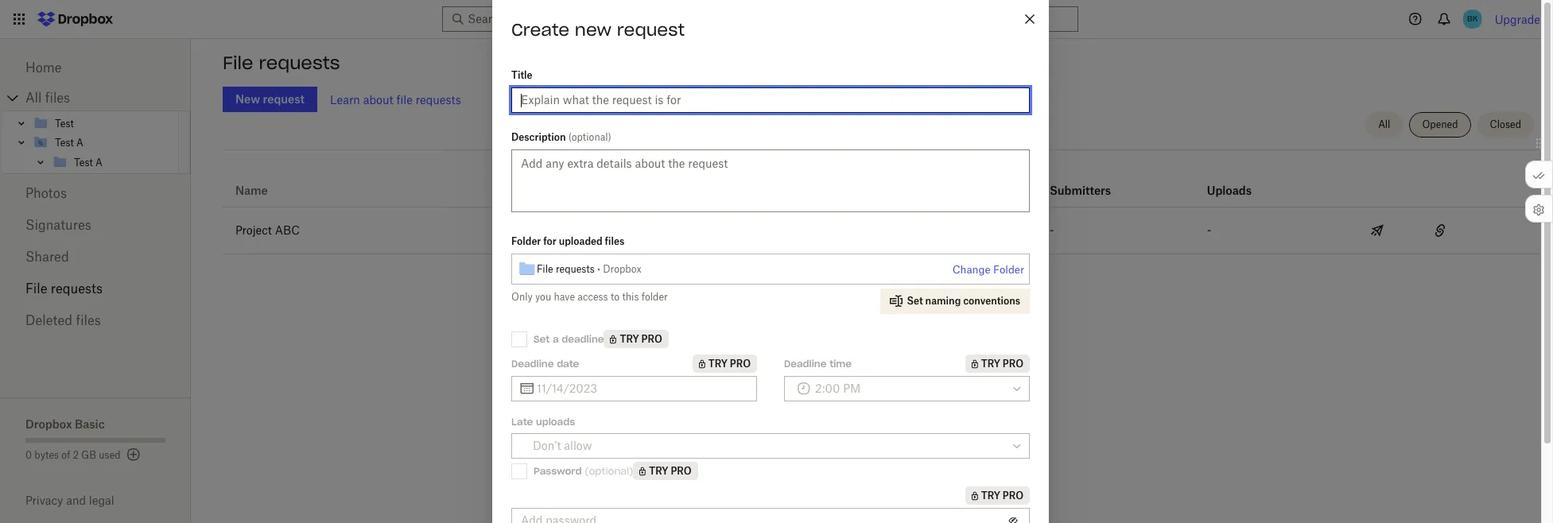 Task type: describe. For each thing, give the bounding box(es) containing it.
0 bytes of 2 gb used
[[25, 449, 121, 461]]

have
[[554, 291, 575, 303]]

gb
[[81, 449, 96, 461]]

all for all
[[1378, 119, 1391, 130]]

uploaded
[[559, 235, 603, 247]]

of
[[62, 449, 70, 461]]

set for set naming conventions
[[907, 295, 923, 307]]

signatures
[[25, 217, 91, 233]]

shared
[[25, 249, 69, 265]]

you
[[535, 291, 551, 303]]

abc
[[275, 223, 300, 237]]

1 vertical spatial test a link
[[52, 153, 176, 172]]

photos link
[[25, 177, 165, 209]]

a
[[553, 333, 559, 345]]

upgrade
[[1495, 12, 1541, 26]]

set a deadline
[[534, 333, 604, 345]]

only you have access to this folder
[[511, 291, 668, 303]]

table containing name
[[223, 156, 1541, 255]]

this
[[622, 291, 639, 303]]

about
[[363, 93, 393, 106]]

deadline date
[[511, 358, 579, 369]]

uploads
[[536, 416, 575, 428]]

late uploads
[[511, 416, 575, 428]]

( for password
[[585, 465, 589, 477]]

) for description ( optional )
[[608, 131, 611, 143]]

deadline for deadline time
[[784, 358, 827, 369]]

deleted
[[25, 313, 72, 328]]

file inside create new request dialog
[[537, 263, 553, 275]]

name row
[[223, 156, 1541, 208]]

project
[[235, 223, 272, 237]]

signatures link
[[25, 209, 165, 241]]

requests right file
[[416, 93, 461, 106]]

row containing project abc
[[223, 208, 1541, 255]]

only
[[511, 291, 533, 303]]

all button
[[1366, 112, 1403, 138]]

2
[[73, 449, 79, 461]]

privacy and legal link
[[25, 494, 191, 507]]

opened button
[[1410, 112, 1471, 138]]

group containing test
[[2, 111, 191, 174]]

learn
[[330, 93, 360, 106]]

1 - from the left
[[1050, 223, 1054, 237]]

change
[[953, 263, 991, 276]]

conventions
[[963, 295, 1020, 307]]

create new request
[[511, 19, 685, 41]]

naming
[[925, 295, 961, 307]]

dropbox basic
[[25, 418, 105, 431]]

Add password password field
[[521, 512, 1001, 523]]

10/31/2023
[[578, 223, 641, 237]]

test for test a link to the top
[[55, 136, 74, 148]]

upgrade link
[[1495, 12, 1541, 26]]

time
[[830, 358, 852, 369]]

Add any extra details about the request text field
[[511, 150, 1030, 212]]

0 vertical spatial test
[[55, 117, 74, 129]]

password
[[534, 465, 582, 477]]

learn about file requests link
[[330, 93, 461, 106]]

all for all files
[[25, 90, 42, 106]]

2 vertical spatial file
[[25, 281, 47, 297]]

request
[[617, 19, 685, 41]]

bytes
[[34, 449, 59, 461]]

legal
[[89, 494, 114, 507]]

deleted files
[[25, 313, 101, 328]]

deadline time
[[784, 358, 852, 369]]

0 horizontal spatial a
[[76, 136, 83, 148]]

title
[[511, 69, 532, 81]]

description ( optional )
[[511, 131, 611, 143]]

1 vertical spatial file requests
[[25, 281, 103, 297]]

closed
[[1490, 119, 1522, 130]]

dropbox logo - go to the homepage image
[[32, 6, 119, 32]]

date
[[557, 358, 579, 369]]

Title text field
[[521, 91, 1020, 109]]

file requests • dropbox
[[537, 263, 641, 275]]

•
[[597, 263, 601, 275]]

name
[[235, 184, 268, 197]]

opened
[[1422, 119, 1458, 130]]

home
[[25, 60, 62, 76]]

requests inside create new request dialog
[[556, 263, 595, 275]]

new
[[575, 19, 612, 41]]



Task type: vqa. For each thing, say whether or not it's contained in the screenshot.
Project
yes



Task type: locate. For each thing, give the bounding box(es) containing it.
deadline
[[511, 358, 554, 369], [784, 358, 827, 369]]

deadline for deadline date
[[511, 358, 554, 369]]

and
[[66, 494, 86, 507]]

1 horizontal spatial deadline
[[784, 358, 827, 369]]

2 horizontal spatial file
[[537, 263, 553, 275]]

change folder
[[953, 263, 1024, 276]]

files down home
[[45, 90, 70, 106]]

optional
[[572, 131, 608, 143], [589, 465, 629, 477]]

(
[[568, 131, 572, 143], [585, 465, 589, 477]]

0 vertical spatial folder
[[511, 235, 541, 247]]

2 horizontal spatial files
[[605, 235, 625, 247]]

learn about file requests
[[330, 93, 461, 106]]

test a up photos link
[[74, 156, 103, 168]]

) right password
[[629, 465, 633, 477]]

file
[[223, 52, 253, 74], [537, 263, 553, 275], [25, 281, 47, 297]]

folder
[[642, 291, 668, 303]]

1 vertical spatial all
[[1378, 119, 1391, 130]]

1 deadline from the left
[[511, 358, 554, 369]]

0 horizontal spatial files
[[45, 90, 70, 106]]

files for all files
[[45, 90, 70, 106]]

set naming conventions
[[907, 295, 1020, 307]]

set left a in the bottom of the page
[[534, 333, 550, 345]]

)
[[608, 131, 611, 143], [629, 465, 633, 477]]

requests up learn
[[259, 52, 340, 74]]

0 vertical spatial test a
[[55, 136, 83, 148]]

privacy
[[25, 494, 63, 507]]

set for set a deadline
[[534, 333, 550, 345]]

test a link
[[33, 133, 176, 152], [52, 153, 176, 172]]

) for password ( optional )
[[629, 465, 633, 477]]

1 vertical spatial set
[[534, 333, 550, 345]]

deadline down a in the bottom of the page
[[511, 358, 554, 369]]

folder for uploaded files
[[511, 235, 625, 247]]

optional for password ( optional )
[[589, 465, 629, 477]]

0 horizontal spatial all
[[25, 90, 42, 106]]

1 vertical spatial optional
[[589, 465, 629, 477]]

create
[[511, 19, 570, 41]]

0 horizontal spatial (
[[568, 131, 572, 143]]

( for description
[[568, 131, 572, 143]]

folder
[[511, 235, 541, 247], [994, 263, 1024, 276]]

1 vertical spatial dropbox
[[25, 418, 72, 431]]

0 horizontal spatial dropbox
[[25, 418, 72, 431]]

2 vertical spatial files
[[76, 313, 101, 328]]

copy link image
[[1431, 221, 1450, 240]]

try
[[620, 333, 639, 345], [708, 358, 728, 370], [981, 358, 1001, 370], [649, 465, 669, 477], [981, 490, 1001, 502]]

a down test link
[[76, 136, 83, 148]]

0 vertical spatial file requests
[[223, 52, 340, 74]]

for
[[543, 235, 557, 247]]

all inside tree
[[25, 90, 42, 106]]

file requests up "deleted files"
[[25, 281, 103, 297]]

column header
[[801, 156, 1037, 207], [578, 162, 673, 200], [1050, 162, 1113, 200], [1207, 162, 1271, 200]]

1 vertical spatial )
[[629, 465, 633, 477]]

( right description
[[568, 131, 572, 143]]

1 horizontal spatial a
[[95, 156, 103, 168]]

test for bottommost test a link
[[74, 156, 93, 168]]

1 vertical spatial (
[[585, 465, 589, 477]]

home link
[[25, 52, 165, 84]]

( right password
[[585, 465, 589, 477]]

1 vertical spatial files
[[605, 235, 625, 247]]

2 deadline from the left
[[784, 358, 827, 369]]

deadline
[[562, 333, 604, 345]]

global header element
[[0, 0, 1553, 39]]

0 horizontal spatial )
[[608, 131, 611, 143]]

password ( optional )
[[534, 465, 633, 477]]

access
[[578, 291, 608, 303]]

0 vertical spatial dropbox
[[603, 263, 641, 275]]

send email image
[[1368, 221, 1387, 240]]

0 vertical spatial file
[[223, 52, 253, 74]]

privacy and legal
[[25, 494, 114, 507]]

a up photos link
[[95, 156, 103, 168]]

folder up conventions
[[994, 263, 1024, 276]]

optional for description ( optional )
[[572, 131, 608, 143]]

optional right description
[[572, 131, 608, 143]]

1 horizontal spatial dropbox
[[603, 263, 641, 275]]

test down all files
[[55, 117, 74, 129]]

2 - from the left
[[1207, 223, 1212, 237]]

all left opened
[[1378, 119, 1391, 130]]

files right uploaded
[[605, 235, 625, 247]]

requests left •
[[556, 263, 595, 275]]

a
[[76, 136, 83, 148], [95, 156, 103, 168]]

1 horizontal spatial set
[[907, 295, 923, 307]]

all inside button
[[1378, 119, 1391, 130]]

0 vertical spatial set
[[907, 295, 923, 307]]

description
[[511, 131, 566, 143]]

0 horizontal spatial file requests
[[25, 281, 103, 297]]

1 horizontal spatial (
[[585, 465, 589, 477]]

dropbox
[[603, 263, 641, 275], [25, 418, 72, 431]]

0 vertical spatial a
[[76, 136, 83, 148]]

2 vertical spatial test
[[74, 156, 93, 168]]

1 horizontal spatial file requests
[[223, 52, 340, 74]]

file requests
[[223, 52, 340, 74], [25, 281, 103, 297]]

1 horizontal spatial )
[[629, 465, 633, 477]]

pro trial element
[[604, 330, 669, 348], [693, 355, 757, 373], [965, 355, 1030, 373], [633, 462, 698, 480], [965, 487, 1030, 505]]

basic
[[75, 418, 105, 431]]

set naming conventions button
[[880, 289, 1030, 314]]

folder left for
[[511, 235, 541, 247]]

1 horizontal spatial file
[[223, 52, 253, 74]]

0 horizontal spatial folder
[[511, 235, 541, 247]]

set left naming
[[907, 295, 923, 307]]

set inside button
[[907, 295, 923, 307]]

set
[[907, 295, 923, 307], [534, 333, 550, 345]]

row
[[223, 208, 1541, 255]]

0 vertical spatial optional
[[572, 131, 608, 143]]

1 horizontal spatial -
[[1207, 223, 1212, 237]]

1 vertical spatial a
[[95, 156, 103, 168]]

-
[[1050, 223, 1054, 237], [1207, 223, 1212, 237]]

files
[[45, 90, 70, 106], [605, 235, 625, 247], [76, 313, 101, 328]]

project abc
[[235, 223, 300, 237]]

0 vertical spatial test a link
[[33, 133, 176, 152]]

test a link up photos link
[[52, 153, 176, 172]]

0
[[25, 449, 32, 461]]

all files
[[25, 90, 70, 106]]

shared link
[[25, 241, 165, 273]]

test down test link
[[55, 136, 74, 148]]

dropbox right •
[[603, 263, 641, 275]]

0 horizontal spatial deadline
[[511, 358, 554, 369]]

files down the file requests link
[[76, 313, 101, 328]]

folder inside button
[[994, 263, 1024, 276]]

all down home
[[25, 90, 42, 106]]

requests up "deleted files"
[[51, 281, 103, 297]]

1 horizontal spatial all
[[1378, 119, 1391, 130]]

closed button
[[1477, 112, 1534, 138]]

0 vertical spatial files
[[45, 90, 70, 106]]

1 horizontal spatial folder
[[994, 263, 1024, 276]]

none text field inside create new request dialog
[[537, 380, 748, 398]]

test up photos link
[[74, 156, 93, 168]]

0 horizontal spatial -
[[1050, 223, 1054, 237]]

file
[[396, 93, 413, 106]]

all files tree
[[2, 85, 191, 174]]

pro
[[642, 333, 662, 345], [730, 358, 751, 370], [1003, 358, 1024, 370], [671, 465, 692, 477], [1003, 490, 1024, 502]]

deleted files link
[[25, 305, 165, 336]]

photos
[[25, 185, 67, 201]]

try pro
[[620, 333, 662, 345], [708, 358, 751, 370], [981, 358, 1024, 370], [649, 465, 692, 477], [981, 490, 1024, 502]]

1 vertical spatial folder
[[994, 263, 1024, 276]]

change folder button
[[953, 260, 1024, 280]]

test a down test link
[[55, 136, 83, 148]]

optional right password
[[589, 465, 629, 477]]

all files link
[[25, 85, 191, 111]]

table
[[223, 156, 1541, 255]]

dropbox up bytes
[[25, 418, 72, 431]]

test link
[[33, 114, 176, 133]]

create new request dialog
[[492, 0, 1049, 523]]

1 horizontal spatial files
[[76, 313, 101, 328]]

0 vertical spatial )
[[608, 131, 611, 143]]

file requests up learn
[[223, 52, 340, 74]]

late
[[511, 416, 533, 428]]

requests
[[259, 52, 340, 74], [416, 93, 461, 106], [556, 263, 595, 275], [51, 281, 103, 297]]

0 horizontal spatial file
[[25, 281, 47, 297]]

group
[[2, 111, 191, 174]]

all
[[25, 90, 42, 106], [1378, 119, 1391, 130]]

None text field
[[537, 380, 748, 398]]

to
[[611, 291, 620, 303]]

file requests link
[[25, 273, 165, 305]]

) right description
[[608, 131, 611, 143]]

1 vertical spatial file
[[537, 263, 553, 275]]

get more space image
[[124, 445, 143, 464]]

files inside create new request dialog
[[605, 235, 625, 247]]

0 vertical spatial all
[[25, 90, 42, 106]]

1 vertical spatial test
[[55, 136, 74, 148]]

test a
[[55, 136, 83, 148], [74, 156, 103, 168]]

0 vertical spatial (
[[568, 131, 572, 143]]

0 horizontal spatial set
[[534, 333, 550, 345]]

used
[[99, 449, 121, 461]]

test a link down all files link
[[33, 133, 176, 152]]

files inside tree
[[45, 90, 70, 106]]

files for deleted files
[[76, 313, 101, 328]]

1 vertical spatial test a
[[74, 156, 103, 168]]

dropbox inside create new request dialog
[[603, 263, 641, 275]]

deadline left time
[[784, 358, 827, 369]]



